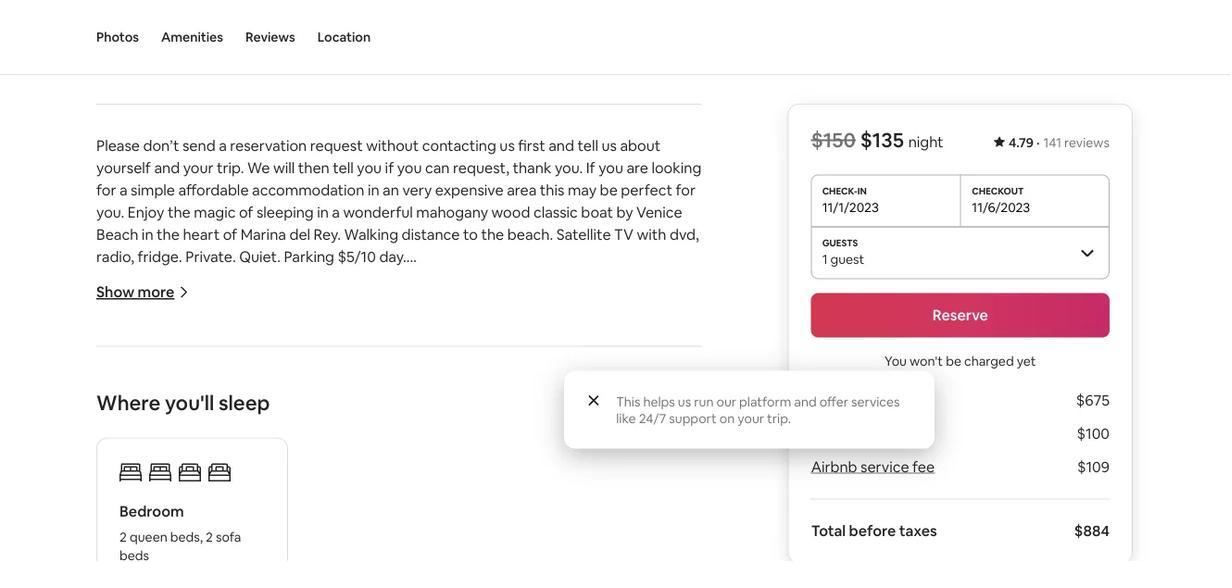 Task type: vqa. For each thing, say whether or not it's contained in the screenshot.
device
no



Task type: describe. For each thing, give the bounding box(es) containing it.
it's
[[332, 447, 351, 466]]

enjoy
[[607, 403, 644, 422]]

1 horizontal spatial the
[[414, 492, 440, 511]]

a left 'hotel.'
[[620, 514, 628, 533]]

nights
[[869, 391, 911, 410]]

you up research
[[163, 514, 188, 533]]

11/1/2023
[[823, 199, 879, 216]]

will inside the please don't send a reservation request without contacting us first and tell us about yourself and your trip. we will then tell you if you can request, thank you. if you are looking for a simple affordable accommodation in an very expensive area this may be perfect for you. enjoy the magic of sleeping in a wonderful mahogany wood classic boat by venice beach in the heart of marina del rey. walking distance to the beach. satellite tv with dvd, radio, fridge. private. quiet. parking $5/10 day.
[[273, 158, 295, 177]]

a down do
[[357, 492, 365, 511]]

0 horizontal spatial sleep
[[219, 390, 270, 417]]

in left very
[[368, 180, 380, 199]]

an inside the please don't send a reservation request without contacting us first and tell us about yourself and your trip. we will then tell you if you can request, thank you. if you are looking for a simple affordable accommodation in an very expensive area this may be perfect for you. enjoy the magic of sleeping in a wonderful mahogany wood classic boat by venice beach in the heart of marina del rey. walking distance to the beach. satellite tv with dvd, radio, fridge. private. quiet. parking $5/10 day.
[[383, 180, 399, 199]]

you down enjoy
[[627, 425, 652, 444]]

you down the look
[[392, 536, 417, 555]]

that
[[506, 381, 534, 400]]

for down than
[[604, 492, 624, 511]]

1 vertical spatial also
[[347, 536, 377, 555]]

platform
[[740, 393, 792, 410]]

$150 $135 night
[[812, 127, 944, 153]]

romantic.
[[385, 358, 450, 377]]

great
[[156, 33, 196, 52]]

parking inside this is a wonderful private space at an affordable price to be centrally located near all major attractions like venice beach, santa monica, marina del rey and malibu. boat is equipped with basic equipment. cozy and romantic. you have access to separate bathrooms with hot showers just across the slip. please note that the on board toilette cannot be used. parking is public and it's $10/day. sleep under the stars and enjoy the pleasure of spending a night sleeping on the ocean. the gentle waves will help you sleep like a baby. the boat is 34 feet and it's a sailboat. perfect for a single person or a young couple. good for a couple with a kid. do not try to book if your party is more than 2! also do not book for one and show up with a guest. the price is clearly different for one or two people. if you have high expectations please look somewhere else. this is not a hotel. it's an experience at an affordable price. also if you have never been on a boat please do some research before booking. tall people may find this space small. being a s
[[208, 403, 259, 422]]

up
[[303, 492, 320, 511]]

for down yourself
[[96, 180, 116, 199]]

show more
[[96, 283, 175, 302]]

two
[[674, 492, 701, 511]]

a down the pleasure
[[122, 447, 130, 466]]

in down enjoy
[[142, 225, 153, 244]]

marina inside the please don't send a reservation request without contacting us first and tell us about yourself and your trip. we will then tell you if you can request, thank you. if you are looking for a simple affordable accommodation in an very expensive area this may be perfect for you. enjoy the magic of sleeping in a wonderful mahogany wood classic boat by venice beach in the heart of marina del rey. walking distance to the beach. satellite tv with dvd, radio, fridge. private. quiet. parking $5/10 day.
[[241, 225, 286, 244]]

1 vertical spatial the
[[173, 447, 199, 466]]

be inside the please don't send a reservation request without contacting us first and tell us about yourself and your trip. we will then tell you if you can request, thank you. if you are looking for a simple affordable accommodation in an very expensive area this may be perfect for you. enjoy the magic of sleeping in a wonderful mahogany wood classic boat by venice beach in the heart of marina del rey. walking distance to the beach. satellite tv with dvd, radio, fridge. private. quiet. parking $5/10 day.
[[600, 180, 618, 199]]

trip. inside this helps us run our platform and offer services like 24/7 support on your trip.
[[768, 410, 791, 427]]

classic
[[534, 203, 578, 222]]

a right it's on the bottom
[[354, 447, 362, 466]]

separate
[[585, 358, 645, 377]]

0 vertical spatial the
[[448, 425, 474, 444]]

ocean.
[[399, 425, 444, 444]]

affordable inside the please don't send a reservation request without contacting us first and tell us about yourself and your trip. we will then tell you if you can request, thank you. if you are looking for a simple affordable accommodation in an very expensive area this may be perfect for you. enjoy the magic of sleeping in a wonderful mahogany wood classic boat by venice beach in the heart of marina del rey. walking distance to the beach. satellite tv with dvd, radio, fridge. private. quiet. parking $5/10 day.
[[178, 180, 249, 199]]

1 horizontal spatial tell
[[578, 136, 599, 155]]

taxes
[[900, 522, 938, 541]]

support
[[669, 410, 717, 427]]

and down santa
[[356, 358, 382, 377]]

1 vertical spatial price
[[443, 492, 478, 511]]

mahogany
[[416, 203, 489, 222]]

boat
[[620, 336, 651, 355]]

0 vertical spatial not
[[370, 470, 393, 489]]

0 horizontal spatial space
[[276, 314, 317, 333]]

rey
[[512, 336, 536, 355]]

$884
[[1075, 522, 1110, 541]]

for right good
[[191, 470, 211, 489]]

airbnb service fee
[[812, 458, 935, 477]]

are
[[627, 158, 649, 177]]

with up used.
[[175, 381, 204, 400]]

$150
[[812, 127, 856, 153]]

won't
[[910, 353, 944, 369]]

toilette
[[628, 381, 679, 400]]

is up major
[[127, 314, 137, 333]]

on up stars
[[564, 381, 581, 400]]

1 vertical spatial book
[[144, 492, 179, 511]]

a down 'show more' button
[[141, 314, 149, 333]]

4.79
[[1009, 134, 1034, 151]]

reviews
[[1065, 134, 1110, 151]]

is down showers
[[262, 403, 272, 422]]

in up rey.
[[317, 203, 329, 222]]

fridge.
[[138, 247, 182, 266]]

spending
[[175, 425, 238, 444]]

1 vertical spatial have
[[191, 514, 224, 533]]

1 horizontal spatial you
[[885, 353, 907, 369]]

the down wood
[[481, 225, 504, 244]]

hot
[[207, 381, 231, 400]]

first
[[518, 136, 546, 155]]

located
[[569, 314, 621, 333]]

major
[[96, 336, 136, 355]]

contacting
[[422, 136, 497, 155]]

we
[[247, 158, 270, 177]]

may inside this is a wonderful private space at an affordable price to be centrally located near all major attractions like venice beach, santa monica, marina del rey and malibu. boat is equipped with basic equipment. cozy and romantic. you have access to separate bathrooms with hot showers just across the slip. please note that the on board toilette cannot be used. parking is public and it's $10/day. sleep under the stars and enjoy the pleasure of spending a night sleeping on the ocean. the gentle waves will help you sleep like a baby. the boat is 34 feet and it's a sailboat. perfect for a single person or a young couple. good for a couple with a kid. do not try to book if your party is more than 2! also do not book for one and show up with a guest. the price is clearly different for one or two people. if you have high expectations please look somewhere else. this is not a hotel. it's an experience at an affordable price. also if you have never been on a boat please do some research before booking. tall people may find this space small. being a s
[[388, 559, 417, 563]]

us inside this helps us run our platform and offer services like 24/7 support on your trip.
[[678, 393, 692, 410]]

0 vertical spatial before
[[850, 522, 897, 541]]

equipment.
[[237, 358, 315, 377]]

cozy
[[319, 358, 353, 377]]

be left used.
[[148, 403, 165, 422]]

different
[[542, 492, 601, 511]]

a up small.
[[556, 536, 564, 555]]

don't
[[143, 136, 179, 155]]

the up fridge.
[[157, 225, 180, 244]]

board
[[584, 381, 625, 400]]

is left 34
[[238, 447, 248, 466]]

141
[[1044, 134, 1062, 151]]

0 vertical spatial experience
[[262, 33, 340, 52]]

is up "somewhere"
[[481, 492, 491, 511]]

1 vertical spatial you.
[[96, 203, 125, 222]]

the left "slip."
[[369, 381, 392, 400]]

beach.
[[508, 225, 554, 244]]

and down don't
[[154, 158, 180, 177]]

more inside this is a wonderful private space at an affordable price to be centrally located near all major attractions like venice beach, santa monica, marina del rey and malibu. boat is equipped with basic equipment. cozy and romantic. you have access to separate bathrooms with hot showers just across the slip. please note that the on board toilette cannot be used. parking is public and it's $10/day. sleep under the stars and enjoy the pleasure of spending a night sleeping on the ocean. the gentle waves will help you sleep like a baby. the boat is 34 feet and it's a sailboat. perfect for a single person or a young couple. good for a couple with a kid. do not try to book if your party is more than 2! also do not book for one and show up with a guest. the price is clearly different for one or two people. if you have high expectations please look somewhere else. this is not a hotel. it's an experience at an affordable price. also if you have never been on a boat please do some research before booking. tall people may find this space small. being a s
[[575, 470, 611, 489]]

photos button
[[96, 0, 139, 74]]

del inside this is a wonderful private space at an affordable price to be centrally located near all major attractions like venice beach, santa monica, marina del rey and malibu. boat is equipped with basic equipment. cozy and romantic. you have access to separate bathrooms with hot showers just across the slip. please note that the on board toilette cannot be used. parking is public and it's $10/day. sleep under the stars and enjoy the pleasure of spending a night sleeping on the ocean. the gentle waves will help you sleep like a baby. the boat is 34 feet and it's a sailboat. perfect for a single person or a young couple. good for a couple with a kid. do not try to book if your party is more than 2! also do not book for one and show up with a guest. the price is clearly different for one or two people. if you have high expectations please look somewhere else. this is not a hotel. it's an experience at an affordable price. also if you have never been on a boat please do some research before booking. tall people may find this space small. being a s
[[487, 336, 508, 355]]

2 vertical spatial boat
[[568, 536, 600, 555]]

a up than
[[625, 447, 633, 466]]

across
[[322, 381, 366, 400]]

cannot
[[96, 403, 144, 422]]

do
[[346, 470, 366, 489]]

0 vertical spatial also
[[663, 470, 693, 489]]

1 horizontal spatial at
[[320, 314, 334, 333]]

charged
[[965, 353, 1015, 369]]

the down access at the left bottom of the page
[[537, 381, 561, 400]]

send
[[183, 136, 216, 155]]

on down it's
[[352, 425, 369, 444]]

1 horizontal spatial like
[[217, 336, 240, 355]]

0 vertical spatial you.
[[555, 158, 583, 177]]

1 2 from the left
[[120, 529, 127, 546]]

on inside this helps us run our platform and offer services like 24/7 support on your trip.
[[720, 410, 735, 427]]

an down high
[[213, 536, 229, 555]]

showers
[[234, 381, 291, 400]]

and right first at the top left of page
[[549, 136, 575, 155]]

a right spending
[[242, 425, 250, 444]]

with down attractions on the bottom left of the page
[[165, 358, 195, 377]]

34
[[251, 447, 268, 466]]

0 vertical spatial have
[[482, 358, 514, 377]]

marina inside this is a wonderful private space at an affordable price to be centrally located near all major attractions like venice beach, santa monica, marina del rey and malibu. boat is equipped with basic equipment. cozy and romantic. you have access to separate bathrooms with hot showers just across the slip. please note that the on board toilette cannot be used. parking is public and it's $10/day. sleep under the stars and enjoy the pleasure of spending a night sleeping on the ocean. the gentle waves will help you sleep like a baby. the boat is 34 feet and it's a sailboat. perfect for a single person or a young couple. good for a couple with a kid. do not try to book if your party is more than 2! also do not book for one and show up with a guest. the price is clearly different for one or two people. if you have high expectations please look somewhere else. this is not a hotel. it's an experience at an affordable price. also if you have never been on a boat please do some research before booking. tall people may find this space small. being a s
[[439, 336, 484, 355]]

and up access at the left bottom of the page
[[540, 336, 565, 355]]

1 horizontal spatial us
[[602, 136, 617, 155]]

attractions
[[139, 336, 214, 355]]

and down couple
[[235, 492, 260, 511]]

a left kid.
[[308, 470, 316, 489]]

and inside this helps us run our platform and offer services like 24/7 support on your trip.
[[795, 393, 817, 410]]

a right the send
[[219, 136, 227, 155]]

2 vertical spatial affordable
[[232, 536, 303, 555]]

on up small.
[[536, 536, 553, 555]]

radio,
[[96, 247, 134, 266]]

1 vertical spatial boat
[[203, 447, 235, 466]]

$675
[[1077, 391, 1110, 410]]

venice inside the please don't send a reservation request without contacting us first and tell us about yourself and your trip. we will then tell you if you can request, thank you. if you are looking for a simple affordable accommodation in an very expensive area this may be perfect for you. enjoy the magic of sleeping in a wonderful mahogany wood classic boat by venice beach in the heart of marina del rey. walking distance to the beach. satellite tv with dvd, radio, fridge. private. quiet. parking $5/10 day.
[[637, 203, 683, 222]]

1 vertical spatial of
[[223, 225, 237, 244]]

run
[[694, 393, 714, 410]]

with down kid.
[[324, 492, 353, 511]]

0 horizontal spatial at
[[196, 536, 209, 555]]

an up some
[[96, 536, 113, 555]]

without
[[366, 136, 419, 155]]

quiet.
[[239, 247, 281, 266]]

0 vertical spatial do
[[96, 492, 115, 511]]

malibu.
[[569, 336, 616, 355]]

0 vertical spatial please
[[352, 514, 396, 533]]

request,
[[453, 158, 510, 177]]

try
[[396, 470, 416, 489]]

person
[[557, 447, 605, 466]]

is down all
[[655, 336, 665, 355]]

this is a wonderful private space at an affordable price to be centrally located near all major attractions like venice beach, santa monica, marina del rey and malibu. boat is equipped with basic equipment. cozy and romantic. you have access to separate bathrooms with hot showers just across the slip. please note that the on board toilette cannot be used. parking is public and it's $10/day. sleep under the stars and enjoy the pleasure of spending a night sleeping on the ocean. the gentle waves will help you sleep like a baby. the boat is 34 feet and it's a sailboat. perfect for a single person or a young couple. good for a couple with a kid. do not try to book if your party is more than 2! also do not book for one and show up with a guest. the price is clearly different for one or two people. if you have high expectations please look somewhere else. this is not a hotel. it's an experience at an affordable price. also if you have never been on a boat please do some research before booking. tall people may find this space small. being a s
[[96, 314, 704, 563]]

under
[[472, 403, 512, 422]]

0 horizontal spatial or
[[608, 447, 622, 466]]

1 vertical spatial or
[[657, 492, 671, 511]]

you'll
[[165, 390, 214, 417]]

is up different on the bottom left
[[561, 470, 571, 489]]

sleeping inside this is a wonderful private space at an affordable price to be centrally located near all major attractions like venice beach, santa monica, marina del rey and malibu. boat is equipped with basic equipment. cozy and romantic. you have access to separate bathrooms with hot showers just across the slip. please note that the on board toilette cannot be used. parking is public and it's $10/day. sleep under the stars and enjoy the pleasure of spending a night sleeping on the ocean. the gentle waves will help you sleep like a baby. the boat is 34 feet and it's a sailboat. perfect for a single person or a young couple. good for a couple with a kid. do not try to book if your party is more than 2! also do not book for one and show up with a guest. the price is clearly different for one or two people. if you have high expectations please look somewhere else. this is not a hotel. it's an experience at an affordable price. also if you have never been on a boat please do some research before booking. tall people may find this space small. being a s
[[291, 425, 349, 444]]

is down different on the bottom left
[[580, 514, 590, 533]]

this inside the please don't send a reservation request without contacting us first and tell us about yourself and your trip. we will then tell you if you can request, thank you. if you are looking for a simple affordable accommodation in an very expensive area this may be perfect for you. enjoy the magic of sleeping in a wonderful mahogany wood classic boat by venice beach in the heart of marina del rey. walking distance to the beach. satellite tv with dvd, radio, fridge. private. quiet. parking $5/10 day.
[[540, 180, 565, 199]]

total before taxes
[[812, 522, 938, 541]]

gentle
[[477, 425, 521, 444]]

enjoy
[[128, 203, 164, 222]]

this helps us run our platform and offer services like 24/7 support on your trip.
[[617, 393, 900, 427]]

great check-in experience
[[156, 33, 340, 52]]

sleep
[[431, 403, 469, 422]]

the up heart
[[168, 203, 191, 222]]

a left couple
[[215, 470, 223, 489]]

looking
[[652, 158, 702, 177]]

0 horizontal spatial like
[[96, 447, 119, 466]]

with inside the please don't send a reservation request without contacting us first and tell us about yourself and your trip. we will then tell you if you can request, thank you. if you are looking for a simple affordable accommodation in an very expensive area this may be perfect for you. enjoy the magic of sleeping in a wonderful mahogany wood classic boat by venice beach in the heart of marina del rey. walking distance to the beach. satellite tv with dvd, radio, fridge. private. quiet. parking $5/10 day.
[[637, 225, 667, 244]]

4.79 · 141 reviews
[[1009, 134, 1110, 151]]

clearly
[[494, 492, 539, 511]]

0 horizontal spatial more
[[138, 283, 175, 302]]

1 vertical spatial tell
[[333, 158, 354, 177]]

1 horizontal spatial this
[[549, 514, 577, 533]]

you down without
[[357, 158, 382, 177]]

expensive
[[435, 180, 504, 199]]

2 2 from the left
[[206, 529, 213, 546]]

for down gentle
[[480, 447, 500, 466]]

perfect
[[621, 180, 673, 199]]

to right 'try'
[[419, 470, 434, 489]]

stars
[[542, 403, 575, 422]]

be left centrally
[[486, 314, 504, 333]]

in right amenities "button"
[[246, 33, 259, 52]]

a down yourself
[[119, 180, 127, 199]]



Task type: locate. For each thing, give the bounding box(es) containing it.
an up santa
[[337, 314, 353, 333]]

0 vertical spatial space
[[276, 314, 317, 333]]

0 vertical spatial this
[[96, 314, 124, 333]]

1 vertical spatial space
[[478, 559, 518, 563]]

you up very
[[397, 158, 422, 177]]

you
[[357, 158, 382, 177], [397, 158, 422, 177], [599, 158, 624, 177], [627, 425, 652, 444], [163, 514, 188, 533], [392, 536, 417, 555]]

offer
[[820, 393, 849, 410]]

sofa
[[216, 529, 241, 546]]

$5/10
[[338, 247, 376, 266]]

for down good
[[183, 492, 202, 511]]

0 vertical spatial sleep
[[219, 390, 270, 417]]

at
[[320, 314, 334, 333], [196, 536, 209, 555]]

reserve
[[933, 306, 989, 325]]

you.
[[555, 158, 583, 177], [96, 203, 125, 222]]

this left helps
[[617, 393, 641, 410]]

of inside this is a wonderful private space at an affordable price to be centrally located near all major attractions like venice beach, santa monica, marina del rey and malibu. boat is equipped with basic equipment. cozy and romantic. you have access to separate bathrooms with hot showers just across the slip. please note that the on board toilette cannot be used. parking is public and it's $10/day. sleep under the stars and enjoy the pleasure of spending a night sleeping on the ocean. the gentle waves will help you sleep like a baby. the boat is 34 feet and it's a sailboat. perfect for a single person or a young couple. good for a couple with a kid. do not try to book if your party is more than 2! also do not book for one and show up with a guest. the price is clearly different for one or two people. if you have high expectations please look somewhere else. this is not a hotel. it's an experience at an affordable price. also if you have never been on a boat please do some research before booking. tall people may find this space small. being a s
[[158, 425, 172, 444]]

0 vertical spatial or
[[608, 447, 622, 466]]

space up beach,
[[276, 314, 317, 333]]

0 vertical spatial this
[[540, 180, 565, 199]]

expectations
[[260, 514, 349, 533]]

baby.
[[133, 447, 170, 466]]

venice inside this is a wonderful private space at an affordable price to be centrally located near all major attractions like venice beach, santa monica, marina del rey and malibu. boat is equipped with basic equipment. cozy and romantic. you have access to separate bathrooms with hot showers just across the slip. please note that the on board toilette cannot be used. parking is public and it's $10/day. sleep under the stars and enjoy the pleasure of spending a night sleeping on the ocean. the gentle waves will help you sleep like a baby. the boat is 34 feet and it's a sailboat. perfect for a single person or a young couple. good for a couple with a kid. do not try to book if your party is more than 2! also do not book for one and show up with a guest. the price is clearly different for one or two people. if you have high expectations please look somewhere else. this is not a hotel. it's an experience at an affordable price. also if you have never been on a boat please do some research before booking. tall people may find this space small. being a s
[[243, 336, 289, 355]]

0 horizontal spatial please
[[96, 136, 140, 155]]

1 vertical spatial like
[[617, 410, 636, 427]]

0 horizontal spatial if
[[151, 514, 160, 533]]

perfect
[[426, 447, 477, 466]]

2
[[120, 529, 127, 546], [206, 529, 213, 546]]

experience inside this is a wonderful private space at an affordable price to be centrally located near all major attractions like venice beach, santa monica, marina del rey and malibu. boat is equipped with basic equipment. cozy and romantic. you have access to separate bathrooms with hot showers just across the slip. please note that the on board toilette cannot be used. parking is public and it's $10/day. sleep under the stars and enjoy the pleasure of spending a night sleeping on the ocean. the gentle waves will help you sleep like a baby. the boat is 34 feet and it's a sailboat. perfect for a single person or a young couple. good for a couple with a kid. do not try to book if your party is more than 2! also do not book for one and show up with a guest. the price is clearly different for one or two people. if you have high expectations please look somewhere else. this is not a hotel. it's an experience at an affordable price. also if you have never been on a boat please do some research before booking. tall people may find this space small. being a s
[[116, 536, 192, 555]]

for down looking
[[676, 180, 696, 199]]

bedroom
[[120, 502, 184, 521]]

trip. right our
[[768, 410, 791, 427]]

this
[[96, 314, 124, 333], [617, 393, 641, 410], [549, 514, 577, 533]]

with right "tv"
[[637, 225, 667, 244]]

all
[[658, 314, 672, 333]]

1 vertical spatial please
[[603, 536, 647, 555]]

2 vertical spatial this
[[549, 514, 577, 533]]

0 vertical spatial will
[[273, 158, 295, 177]]

boat inside the please don't send a reservation request without contacting us first and tell us about yourself and your trip. we will then tell you if you can request, thank you. if you are looking for a simple affordable accommodation in an very expensive area this may be perfect for you. enjoy the magic of sleeping in a wonderful mahogany wood classic boat by venice beach in the heart of marina del rey. walking distance to the beach. satellite tv with dvd, radio, fridge. private. quiet. parking $5/10 day.
[[581, 203, 614, 222]]

airbnb service fee button
[[812, 458, 935, 477]]

never
[[456, 536, 494, 555]]

to left centrally
[[468, 314, 483, 333]]

1 horizontal spatial sleep
[[655, 425, 691, 444]]

0 vertical spatial your
[[183, 158, 214, 177]]

bedroom 2 queen beds, 2 sofa beds
[[120, 502, 241, 563]]

1 horizontal spatial 2
[[206, 529, 213, 546]]

venice
[[637, 203, 683, 222], [243, 336, 289, 355]]

1 vertical spatial before
[[200, 559, 245, 563]]

0 vertical spatial like
[[217, 336, 240, 355]]

parking down rey.
[[284, 247, 335, 266]]

2 vertical spatial if
[[380, 536, 389, 555]]

is
[[127, 314, 137, 333], [655, 336, 665, 355], [262, 403, 272, 422], [238, 447, 248, 466], [561, 470, 571, 489], [481, 492, 491, 511], [580, 514, 590, 533]]

at up beach,
[[320, 314, 334, 333]]

0 horizontal spatial 2
[[120, 529, 127, 546]]

more
[[138, 283, 175, 302], [575, 470, 611, 489]]

be up by
[[600, 180, 618, 199]]

1 horizontal spatial not
[[370, 470, 393, 489]]

if down perfect
[[475, 470, 484, 489]]

space down been
[[478, 559, 518, 563]]

the up sailboat.
[[373, 425, 396, 444]]

one up high
[[206, 492, 232, 511]]

kid.
[[319, 470, 343, 489]]

you left are
[[599, 158, 624, 177]]

like up couple.
[[96, 447, 119, 466]]

0 horizontal spatial tell
[[333, 158, 354, 177]]

night up 34
[[253, 425, 288, 444]]

or
[[608, 447, 622, 466], [657, 492, 671, 511]]

reviews
[[246, 29, 295, 45]]

1 horizontal spatial venice
[[637, 203, 683, 222]]

find
[[420, 559, 446, 563]]

1 horizontal spatial have
[[420, 536, 453, 555]]

2 up beds
[[120, 529, 127, 546]]

this inside this is a wonderful private space at an affordable price to be centrally located near all major attractions like venice beach, santa monica, marina del rey and malibu. boat is equipped with basic equipment. cozy and romantic. you have access to separate bathrooms with hot showers just across the slip. please note that the on board toilette cannot be used. parking is public and it's $10/day. sleep under the stars and enjoy the pleasure of spending a night sleeping on the ocean. the gentle waves will help you sleep like a baby. the boat is 34 feet and it's a sailboat. perfect for a single person or a young couple. good for a couple with a kid. do not try to book if your party is more than 2! also do not book for one and show up with a guest. the price is clearly different for one or two people. if you have high expectations please look somewhere else. this is not a hotel. it's an experience at an affordable price. also if you have never been on a boat please do some research before booking. tall people may find this space small. being a s
[[450, 559, 474, 563]]

private.
[[186, 247, 236, 266]]

if inside the please don't send a reservation request without contacting us first and tell us about yourself and your trip. we will then tell you if you can request, thank you. if you are looking for a simple affordable accommodation in an very expensive area this may be perfect for you. enjoy the magic of sleeping in a wonderful mahogany wood classic boat by venice beach in the heart of marina del rey. walking distance to the beach. satellite tv with dvd, radio, fridge. private. quiet. parking $5/10 day.
[[385, 158, 394, 177]]

wonderful up walking
[[343, 203, 413, 222]]

1 vertical spatial if
[[151, 514, 160, 533]]

distance
[[402, 225, 460, 244]]

bathrooms
[[96, 381, 171, 400]]

and down across on the left
[[320, 403, 346, 422]]

and down board
[[578, 403, 604, 422]]

0 horizontal spatial have
[[191, 514, 224, 533]]

your inside the please don't send a reservation request without contacting us first and tell us about yourself and your trip. we will then tell you if you can request, thank you. if you are looking for a simple affordable accommodation in an very expensive area this may be perfect for you. enjoy the magic of sleeping in a wonderful mahogany wood classic boat by venice beach in the heart of marina del rey. walking distance to the beach. satellite tv with dvd, radio, fridge. private. quiet. parking $5/10 day.
[[183, 158, 214, 177]]

before down sofa
[[200, 559, 245, 563]]

2!
[[648, 470, 660, 489]]

1 horizontal spatial do
[[650, 536, 669, 555]]

0 horizontal spatial book
[[144, 492, 179, 511]]

do down 'hotel.'
[[650, 536, 669, 555]]

the up good
[[173, 447, 199, 466]]

do down couple.
[[96, 492, 115, 511]]

please up yourself
[[96, 136, 140, 155]]

boat
[[581, 203, 614, 222], [203, 447, 235, 466], [568, 536, 600, 555]]

before right total
[[850, 522, 897, 541]]

$135 x 5 nights
[[812, 391, 911, 410]]

5
[[857, 391, 865, 410]]

del left rey.
[[290, 225, 311, 244]]

0 horizontal spatial us
[[500, 136, 515, 155]]

this up major
[[96, 314, 124, 333]]

please up sleep
[[424, 381, 468, 400]]

0 vertical spatial $135
[[861, 127, 905, 153]]

show
[[96, 283, 135, 302]]

public
[[275, 403, 317, 422]]

2 one from the left
[[628, 492, 653, 511]]

amenities button
[[161, 0, 223, 74]]

1 vertical spatial $135
[[812, 391, 843, 410]]

tv
[[615, 225, 634, 244]]

0 horizontal spatial this
[[96, 314, 124, 333]]

venice up equipment.
[[243, 336, 289, 355]]

before inside this is a wonderful private space at an affordable price to be centrally located near all major attractions like venice beach, santa monica, marina del rey and malibu. boat is equipped with basic equipment. cozy and romantic. you have access to separate bathrooms with hot showers just across the slip. please note that the on board toilette cannot be used. parking is public and it's $10/day. sleep under the stars and enjoy the pleasure of spending a night sleeping on the ocean. the gentle waves will help you sleep like a baby. the boat is 34 feet and it's a sailboat. perfect for a single person or a young couple. good for a couple with a kid. do not try to book if your party is more than 2! also do not book for one and show up with a guest. the price is clearly different for one or two people. if you have high expectations please look somewhere else. this is not a hotel. it's an experience at an affordable price. also if you have never been on a boat please do some research before booking. tall people may find this space small. being a s
[[200, 559, 245, 563]]

us left about
[[602, 136, 617, 155]]

somewhere
[[432, 514, 512, 533]]

parking inside the please don't send a reservation request without contacting us first and tell us about yourself and your trip. we will then tell you if you can request, thank you. if you are looking for a simple affordable accommodation in an very expensive area this may be perfect for you. enjoy the magic of sleeping in a wonderful mahogany wood classic boat by venice beach in the heart of marina del rey. walking distance to the beach. satellite tv with dvd, radio, fridge. private. quiet. parking $5/10 day.
[[284, 247, 335, 266]]

0 horizontal spatial not
[[118, 492, 141, 511]]

2 vertical spatial not
[[593, 514, 617, 533]]

your inside this is a wonderful private space at an affordable price to be centrally located near all major attractions like venice beach, santa monica, marina del rey and malibu. boat is equipped with basic equipment. cozy and romantic. you have access to separate bathrooms with hot showers just across the slip. please note that the on board toilette cannot be used. parking is public and it's $10/day. sleep under the stars and enjoy the pleasure of spending a night sleeping on the ocean. the gentle waves will help you sleep like a baby. the boat is 34 feet and it's a sailboat. perfect for a single person or a young couple. good for a couple with a kid. do not try to book if your party is more than 2! also do not book for one and show up with a guest. the price is clearly different for one or two people. if you have high expectations please look somewhere else. this is not a hotel. it's an experience at an affordable price. also if you have never been on a boat please do some research before booking. tall people may find this space small. being a s
[[487, 470, 518, 489]]

reservation
[[230, 136, 307, 155]]

1 vertical spatial if
[[475, 470, 484, 489]]

thank
[[513, 158, 552, 177]]

will inside this is a wonderful private space at an affordable price to be centrally located near all major attractions like venice beach, santa monica, marina del rey and malibu. boat is equipped with basic equipment. cozy and romantic. you have access to separate bathrooms with hot showers just across the slip. please note that the on board toilette cannot be used. parking is public and it's $10/day. sleep under the stars and enjoy the pleasure of spending a night sleeping on the ocean. the gentle waves will help you sleep like a baby. the boat is 34 feet and it's a sailboat. perfect for a single person or a young couple. good for a couple with a kid. do not try to book if your party is more than 2! also do not book for one and show up with a guest. the price is clearly different for one or two people. if you have high expectations please look somewhere else. this is not a hotel. it's an experience at an affordable price. also if you have never been on a boat please do some research before booking. tall people may find this space small. being a s
[[569, 425, 591, 444]]

your
[[183, 158, 214, 177], [738, 410, 765, 427], [487, 470, 518, 489]]

check-
[[199, 33, 246, 52]]

not up guest.
[[370, 470, 393, 489]]

at left sofa
[[196, 536, 209, 555]]

in
[[246, 33, 259, 52], [368, 180, 380, 199], [317, 203, 329, 222], [142, 225, 153, 244]]

yet
[[1017, 353, 1037, 369]]

may inside the please don't send a reservation request without contacting us first and tell us about yourself and your trip. we will then tell you if you can request, thank you. if you are looking for a simple affordable accommodation in an very expensive area this may be perfect for you. enjoy the magic of sleeping in a wonderful mahogany wood classic boat by venice beach in the heart of marina del rey. walking distance to the beach. satellite tv with dvd, radio, fridge. private. quiet. parking $5/10 day.
[[568, 180, 597, 199]]

affordable up booking.
[[232, 536, 303, 555]]

0 horizontal spatial $135
[[812, 391, 843, 410]]

if inside the please don't send a reservation request without contacting us first and tell us about yourself and your trip. we will then tell you if you can request, thank you. if you are looking for a simple affordable accommodation in an very expensive area this may be perfect for you. enjoy the magic of sleeping in a wonderful mahogany wood classic boat by venice beach in the heart of marina del rey. walking distance to the beach. satellite tv with dvd, radio, fridge. private. quiet. parking $5/10 day.
[[586, 158, 596, 177]]

private
[[225, 314, 273, 333]]

note
[[471, 381, 503, 400]]

may left find
[[388, 559, 417, 563]]

0 vertical spatial boat
[[581, 203, 614, 222]]

just
[[294, 381, 318, 400]]

be right 'won't'
[[946, 353, 962, 369]]

of right "magic"
[[239, 203, 253, 222]]

to down malibu.
[[567, 358, 582, 377]]

you up note in the left of the page
[[453, 358, 479, 377]]

beds
[[120, 548, 149, 563]]

else.
[[515, 514, 546, 533]]

0 vertical spatial more
[[138, 283, 175, 302]]

sleeping up it's on the bottom
[[291, 425, 349, 444]]

some
[[96, 559, 134, 563]]

0 horizontal spatial will
[[273, 158, 295, 177]]

1 horizontal spatial if
[[586, 158, 596, 177]]

like
[[217, 336, 240, 355], [617, 410, 636, 427], [96, 447, 119, 466]]

your inside this helps us run our platform and offer services like 24/7 support on your trip.
[[738, 410, 765, 427]]

to inside the please don't send a reservation request without contacting us first and tell us about yourself and your trip. we will then tell you if you can request, thank you. if you are looking for a simple affordable accommodation in an very expensive area this may be perfect for you. enjoy the magic of sleeping in a wonderful mahogany wood classic boat by venice beach in the heart of marina del rey. walking distance to the beach. satellite tv with dvd, radio, fridge. private. quiet. parking $5/10 day.
[[463, 225, 478, 244]]

night inside $150 $135 night
[[909, 133, 944, 152]]

2 horizontal spatial us
[[678, 393, 692, 410]]

us left run
[[678, 393, 692, 410]]

research
[[137, 559, 196, 563]]

like inside this helps us run our platform and offer services like 24/7 support on your trip.
[[617, 410, 636, 427]]

1 vertical spatial not
[[118, 492, 141, 511]]

0 vertical spatial sleeping
[[257, 203, 314, 222]]

your up clearly
[[487, 470, 518, 489]]

0 vertical spatial trip.
[[217, 158, 244, 177]]

and left "offer"
[[795, 393, 817, 410]]

trip.
[[217, 158, 244, 177], [768, 410, 791, 427]]

helps
[[644, 393, 675, 410]]

on right run
[[720, 410, 735, 427]]

the
[[448, 425, 474, 444], [173, 447, 199, 466], [414, 492, 440, 511]]

with down feet at the bottom of page
[[275, 470, 305, 489]]

our
[[717, 393, 737, 410]]

price breakdown dialog
[[565, 371, 935, 449]]

0 vertical spatial venice
[[637, 203, 683, 222]]

with
[[637, 225, 667, 244], [165, 358, 195, 377], [175, 381, 204, 400], [275, 470, 305, 489], [324, 492, 353, 511]]

if right the 'people.'
[[151, 514, 160, 533]]

1 horizontal spatial night
[[909, 133, 944, 152]]

day.
[[379, 247, 407, 266]]

used.
[[169, 403, 205, 422]]

1 horizontal spatial del
[[487, 336, 508, 355]]

wonderful
[[343, 203, 413, 222], [152, 314, 222, 333]]

waves
[[524, 425, 566, 444]]

1 one from the left
[[206, 492, 232, 511]]

del inside the please don't send a reservation request without contacting us first and tell us about yourself and your trip. we will then tell you if you can request, thank you. if you are looking for a simple affordable accommodation in an very expensive area this may be perfect for you. enjoy the magic of sleeping in a wonderful mahogany wood classic boat by venice beach in the heart of marina del rey. walking distance to the beach. satellite tv with dvd, radio, fridge. private. quiet. parking $5/10 day.
[[290, 225, 311, 244]]

this for this helps us run our platform and offer services like 24/7 support on your trip.
[[617, 393, 641, 410]]

0 horizontal spatial night
[[253, 425, 288, 444]]

1 vertical spatial marina
[[439, 336, 484, 355]]

1 vertical spatial this
[[617, 393, 641, 410]]

wood
[[492, 203, 531, 222]]

to down mahogany
[[463, 225, 478, 244]]

beach,
[[292, 336, 338, 355]]

if down without
[[385, 158, 394, 177]]

pleasure
[[96, 425, 154, 444]]

you. right thank
[[555, 158, 583, 177]]

please
[[96, 136, 140, 155], [424, 381, 468, 400]]

1 horizontal spatial of
[[223, 225, 237, 244]]

please don't send a reservation request without contacting us first and tell us about yourself and your trip. we will then tell you if you can request, thank you. if you are looking for a simple affordable accommodation in an very expensive area this may be perfect for you. enjoy the magic of sleeping in a wonderful mahogany wood classic boat by venice beach in the heart of marina del rey. walking distance to the beach. satellite tv with dvd, radio, fridge. private. quiet. parking $5/10 day.
[[96, 136, 705, 266]]

0 horizontal spatial trip.
[[217, 158, 244, 177]]

1 vertical spatial sleeping
[[291, 425, 349, 444]]

the down that
[[515, 403, 538, 422]]

slip.
[[395, 381, 421, 400]]

0 horizontal spatial please
[[352, 514, 396, 533]]

please inside this is a wonderful private space at an affordable price to be centrally located near all major attractions like venice beach, santa monica, marina del rey and malibu. boat is equipped with basic equipment. cozy and romantic. you have access to separate bathrooms with hot showers just across the slip. please note that the on board toilette cannot be used. parking is public and it's $10/day. sleep under the stars and enjoy the pleasure of spending a night sleeping on the ocean. the gentle waves will help you sleep like a baby. the boat is 34 feet and it's a sailboat. perfect for a single person or a young couple. good for a couple with a kid. do not try to book if your party is more than 2! also do not book for one and show up with a guest. the price is clearly different for one or two people. if you have high expectations please look somewhere else. this is not a hotel. it's an experience at an affordable price. also if you have never been on a boat please do some research before booking. tall people may find this space small. being a s
[[424, 381, 468, 400]]

night right $150
[[909, 133, 944, 152]]

0 vertical spatial if
[[385, 158, 394, 177]]

a down gentle
[[503, 447, 511, 466]]

please down guest.
[[352, 514, 396, 533]]

$135 left the x
[[812, 391, 843, 410]]

this for this is a wonderful private space at an affordable price to be centrally located near all major attractions like venice beach, santa monica, marina del rey and malibu. boat is equipped with basic equipment. cozy and romantic. you have access to separate bathrooms with hot showers just across the slip. please note that the on board toilette cannot be used. parking is public and it's $10/day. sleep under the stars and enjoy the pleasure of spending a night sleeping on the ocean. the gentle waves will help you sleep like a baby. the boat is 34 feet and it's a sailboat. perfect for a single person or a young couple. good for a couple with a kid. do not try to book if your party is more than 2! also do not book for one and show up with a guest. the price is clearly different for one or two people. if you have high expectations please look somewhere else. this is not a hotel. it's an experience at an affordable price. also if you have never been on a boat please do some research before booking. tall people may find this space small. being a s
[[96, 314, 124, 333]]

trip. inside the please don't send a reservation request without contacting us first and tell us about yourself and your trip. we will then tell you if you can request, thank you. if you are looking for a simple affordable accommodation in an very expensive area this may be perfect for you. enjoy the magic of sleeping in a wonderful mahogany wood classic boat by venice beach in the heart of marina del rey. walking distance to the beach. satellite tv with dvd, radio, fridge. private. quiet. parking $5/10 day.
[[217, 158, 244, 177]]

1 horizontal spatial before
[[850, 522, 897, 541]]

a up rey.
[[332, 203, 340, 222]]

parking down hot
[[208, 403, 259, 422]]

1 horizontal spatial one
[[628, 492, 653, 511]]

tell down request
[[333, 158, 354, 177]]

people
[[337, 559, 384, 563]]

also
[[663, 470, 693, 489], [347, 536, 377, 555]]

boat up "being"
[[568, 536, 600, 555]]

amenities
[[161, 29, 223, 45]]

night inside this is a wonderful private space at an affordable price to be centrally located near all major attractions like venice beach, santa monica, marina del rey and malibu. boat is equipped with basic equipment. cozy and romantic. you have access to separate bathrooms with hot showers just across the slip. please note that the on board toilette cannot be used. parking is public and it's $10/day. sleep under the stars and enjoy the pleasure of spending a night sleeping on the ocean. the gentle waves will help you sleep like a baby. the boat is 34 feet and it's a sailboat. perfect for a single person or a young couple. good for a couple with a kid. do not try to book if your party is more than 2! also do not book for one and show up with a guest. the price is clearly different for one or two people. if you have high expectations please look somewhere else. this is not a hotel. it's an experience at an affordable price. also if you have never been on a boat please do some research before booking. tall people may find this space small. being a s
[[253, 425, 288, 444]]

satellite
[[557, 225, 611, 244]]

will
[[273, 158, 295, 177], [569, 425, 591, 444]]

airbnb
[[812, 458, 858, 477]]

1 horizontal spatial book
[[437, 470, 472, 489]]

reviews button
[[246, 0, 295, 74]]

total
[[812, 522, 846, 541]]

marina up romantic.
[[439, 336, 484, 355]]

1 vertical spatial parking
[[208, 403, 259, 422]]

2 horizontal spatial of
[[239, 203, 253, 222]]

0 horizontal spatial the
[[173, 447, 199, 466]]

1 horizontal spatial also
[[663, 470, 693, 489]]

will right we
[[273, 158, 295, 177]]

1 vertical spatial do
[[650, 536, 669, 555]]

your right our
[[738, 410, 765, 427]]

near
[[624, 314, 655, 333]]

this up classic
[[540, 180, 565, 199]]

be
[[600, 180, 618, 199], [486, 314, 504, 333], [946, 353, 962, 369], [148, 403, 165, 422]]

more down person
[[575, 470, 611, 489]]

price up "somewhere"
[[443, 492, 478, 511]]

this down different on the bottom left
[[549, 514, 577, 533]]

1 vertical spatial affordable
[[357, 314, 427, 333]]

0 horizontal spatial your
[[183, 158, 214, 177]]

0 vertical spatial parking
[[284, 247, 335, 266]]

2 vertical spatial like
[[96, 447, 119, 466]]

beach
[[96, 225, 138, 244]]

1 horizontal spatial space
[[478, 559, 518, 563]]

sleeping inside the please don't send a reservation request without contacting us first and tell us about yourself and your trip. we will then tell you if you can request, thank you. if you are looking for a simple affordable accommodation in an very expensive area this may be perfect for you. enjoy the magic of sleeping in a wonderful mahogany wood classic boat by venice beach in the heart of marina del rey. walking distance to the beach. satellite tv with dvd, radio, fridge. private. quiet. parking $5/10 day.
[[257, 203, 314, 222]]

or left two
[[657, 492, 671, 511]]

a right "being"
[[604, 559, 613, 563]]

0 vertical spatial price
[[430, 314, 465, 333]]

couple
[[226, 470, 272, 489]]

this inside this helps us run our platform and offer services like 24/7 support on your trip.
[[617, 393, 641, 410]]

and
[[549, 136, 575, 155], [154, 158, 180, 177], [540, 336, 565, 355], [356, 358, 382, 377], [795, 393, 817, 410], [320, 403, 346, 422], [578, 403, 604, 422], [303, 447, 329, 466], [235, 492, 260, 511]]

0 horizontal spatial one
[[206, 492, 232, 511]]

sleeping down accommodation
[[257, 203, 314, 222]]

have up find
[[420, 536, 453, 555]]

1 vertical spatial trip.
[[768, 410, 791, 427]]

0 vertical spatial book
[[437, 470, 472, 489]]

1 vertical spatial del
[[487, 336, 508, 355]]

wonderful inside the please don't send a reservation request without contacting us first and tell us about yourself and your trip. we will then tell you if you can request, thank you. if you are looking for a simple affordable accommodation in an very expensive area this may be perfect for you. enjoy the magic of sleeping in a wonderful mahogany wood classic boat by venice beach in the heart of marina del rey. walking distance to the beach. satellite tv with dvd, radio, fridge. private. quiet. parking $5/10 day.
[[343, 203, 413, 222]]

the down toilette
[[647, 403, 670, 422]]

good
[[149, 470, 188, 489]]

and left it's on the bottom
[[303, 447, 329, 466]]

if inside this is a wonderful private space at an affordable price to be centrally located near all major attractions like venice beach, santa monica, marina del rey and malibu. boat is equipped with basic equipment. cozy and romantic. you have access to separate bathrooms with hot showers just across the slip. please note that the on board toilette cannot be used. parking is public and it's $10/day. sleep under the stars and enjoy the pleasure of spending a night sleeping on the ocean. the gentle waves will help you sleep like a baby. the boat is 34 feet and it's a sailboat. perfect for a single person or a young couple. good for a couple with a kid. do not try to book if your party is more than 2! also do not book for one and show up with a guest. the price is clearly different for one or two people. if you have high expectations please look somewhere else. this is not a hotel. it's an experience at an affordable price. also if you have never been on a boat please do some research before booking. tall people may find this space small. being a s
[[151, 514, 160, 533]]

wonderful inside this is a wonderful private space at an affordable price to be centrally located near all major attractions like venice beach, santa monica, marina del rey and malibu. boat is equipped with basic equipment. cozy and romantic. you have access to separate bathrooms with hot showers just across the slip. please note that the on board toilette cannot be used. parking is public and it's $10/day. sleep under the stars and enjoy the pleasure of spending a night sleeping on the ocean. the gentle waves will help you sleep like a baby. the boat is 34 feet and it's a sailboat. perfect for a single person or a young couple. good for a couple with a kid. do not try to book if your party is more than 2! also do not book for one and show up with a guest. the price is clearly different for one or two people. if you have high expectations please look somewhere else. this is not a hotel. it's an experience at an affordable price. also if you have never been on a boat please do some research before booking. tall people may find this space small. being a s
[[152, 314, 222, 333]]

not up the 'people.'
[[118, 492, 141, 511]]

where
[[96, 390, 161, 417]]

0 vertical spatial please
[[96, 136, 140, 155]]

equipped
[[96, 358, 162, 377]]

you inside this is a wonderful private space at an affordable price to be centrally located near all major attractions like venice beach, santa monica, marina del rey and malibu. boat is equipped with basic equipment. cozy and romantic. you have access to separate bathrooms with hot showers just across the slip. please note that the on board toilette cannot be used. parking is public and it's $10/day. sleep under the stars and enjoy the pleasure of spending a night sleeping on the ocean. the gentle waves will help you sleep like a baby. the boat is 34 feet and it's a sailboat. perfect for a single person or a young couple. good for a couple with a kid. do not try to book if your party is more than 2! also do not book for one and show up with a guest. the price is clearly different for one or two people. if you have high expectations please look somewhere else. this is not a hotel. it's an experience at an affordable price. also if you have never been on a boat please do some research before booking. tall people may find this space small. being a s
[[453, 358, 479, 377]]

0 vertical spatial del
[[290, 225, 311, 244]]

boat up satellite
[[581, 203, 614, 222]]

0 vertical spatial night
[[909, 133, 944, 152]]

sleep up the young at right bottom
[[655, 425, 691, 444]]

1 vertical spatial venice
[[243, 336, 289, 355]]

service
[[861, 458, 910, 477]]

2 vertical spatial the
[[414, 492, 440, 511]]

2 vertical spatial have
[[420, 536, 453, 555]]

please inside the please don't send a reservation request without contacting us first and tell us about yourself and your trip. we will then tell you if you can request, thank you. if you are looking for a simple affordable accommodation in an very expensive area this may be perfect for you. enjoy the magic of sleeping in a wonderful mahogany wood classic boat by venice beach in the heart of marina del rey. walking distance to the beach. satellite tv with dvd, radio, fridge. private. quiet. parking $5/10 day.
[[96, 136, 140, 155]]

1 vertical spatial this
[[450, 559, 474, 563]]

x
[[846, 391, 854, 410]]

2 horizontal spatial not
[[593, 514, 617, 533]]

0 horizontal spatial wonderful
[[152, 314, 222, 333]]

sleep inside this is a wonderful private space at an affordable price to be centrally located near all major attractions like venice beach, santa monica, marina del rey and malibu. boat is equipped with basic equipment. cozy and romantic. you have access to separate bathrooms with hot showers just across the slip. please note that the on board toilette cannot be used. parking is public and it's $10/day. sleep under the stars and enjoy the pleasure of spending a night sleeping on the ocean. the gentle waves will help you sleep like a baby. the boat is 34 feet and it's a sailboat. perfect for a single person or a young couple. good for a couple with a kid. do not try to book if your party is more than 2! also do not book for one and show up with a guest. the price is clearly different for one or two people. if you have high expectations please look somewhere else. this is not a hotel. it's an experience at an affordable price. also if you have never been on a boat please do some research before booking. tall people may find this space small. being a s
[[655, 425, 691, 444]]

trip. left we
[[217, 158, 244, 177]]

1 vertical spatial wonderful
[[152, 314, 222, 333]]

0 horizontal spatial of
[[158, 425, 172, 444]]

del left the rey
[[487, 336, 508, 355]]

heart
[[183, 225, 220, 244]]

affordable up monica,
[[357, 314, 427, 333]]

book down good
[[144, 492, 179, 511]]



